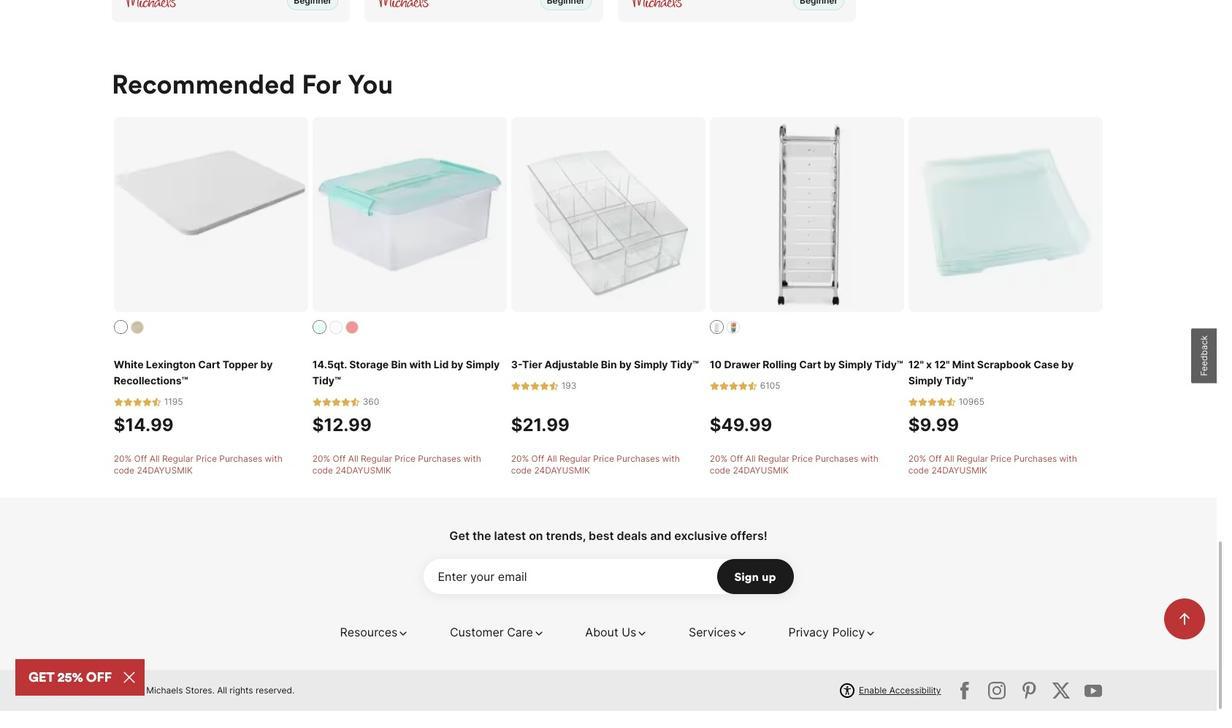 Task type: describe. For each thing, give the bounding box(es) containing it.
off for $49.99
[[731, 454, 744, 465]]

best
[[589, 528, 614, 543]]

scrapbook
[[978, 359, 1032, 371]]

recollections™
[[114, 375, 188, 387]]

accessibility
[[890, 685, 942, 696]]

clear image
[[711, 322, 723, 334]]

Enter your email field
[[424, 559, 794, 594]]

2 12" from the left
[[935, 359, 951, 371]]

with for $12.99
[[464, 454, 482, 465]]

off for $21.99
[[532, 454, 545, 465]]

code for $21.99
[[511, 466, 532, 477]]

rainbow image
[[727, 321, 740, 334]]

white image
[[115, 322, 127, 334]]

st 3-tier adjustable bin image
[[511, 117, 706, 312]]

white lexington cart topper by recollections™ image
[[114, 117, 309, 312]]

resources
[[340, 625, 398, 639]]

©
[[112, 685, 120, 696]]

6105
[[761, 381, 781, 392]]

10 drawer rolling cart by simply tidy™ link
[[710, 357, 905, 373]]

360
[[363, 397, 380, 408]]

offers!
[[731, 528, 768, 543]]

20% off all regular price purchases with code 24dayusmik for $12.99
[[313, 454, 482, 477]]

drawer
[[725, 359, 761, 371]]

$14.99
[[114, 415, 174, 436]]

about us
[[586, 625, 637, 639]]

michaels
[[146, 685, 183, 696]]

cart inside the 10 drawer rolling cart by simply tidy™ link
[[800, 359, 822, 371]]

rights
[[230, 685, 253, 696]]

privacy policy
[[789, 625, 866, 639]]

price for $14.99
[[196, 454, 217, 465]]

us
[[622, 625, 637, 639]]

20% off all regular price purchases with code 24dayusmik for $49.99
[[710, 454, 879, 477]]

20% for $49.99
[[710, 454, 728, 465]]

tidy™ left 10 at the bottom right
[[671, 359, 700, 371]]

price for $49.99
[[792, 454, 813, 465]]

stores.
[[186, 685, 215, 696]]

lexington
[[146, 359, 196, 371]]

regular for $21.99
[[560, 454, 591, 465]]

sign up
[[735, 569, 777, 584]]

24dayusmik for $49.99
[[733, 466, 789, 477]]

resources button
[[340, 623, 410, 641]]

24dayusmik for $21.99
[[535, 466, 590, 477]]

tidy™ inside 12" x 12" mint scrapbook case by simply tidy™
[[945, 375, 974, 387]]

all for $12.99
[[348, 454, 359, 465]]

deals
[[617, 528, 648, 543]]

off for $9.99
[[929, 454, 942, 465]]

off for $12.99
[[333, 454, 346, 465]]

reserved.
[[256, 685, 295, 696]]

x
[[927, 359, 933, 371]]

all left "rights"
[[217, 685, 227, 696]]

care
[[507, 625, 533, 639]]

193
[[562, 381, 577, 392]]

with for $49.99
[[861, 454, 879, 465]]

simply inside 14.5qt. storage bin with lid by simply tidy™
[[466, 359, 500, 371]]

iris® scrapbook case image
[[909, 117, 1104, 312]]

bin inside 14.5qt. storage bin with lid by simply tidy™
[[391, 359, 407, 371]]

purchases for $12.99
[[418, 454, 461, 465]]

cart inside white lexington cart topper by recollections™
[[198, 359, 220, 371]]

price for $12.99
[[395, 454, 416, 465]]

2 bin from the left
[[601, 359, 617, 371]]

get
[[450, 528, 470, 543]]

white image
[[329, 321, 343, 334]]

12" x 12" mint scrapbook case by simply tidy™
[[909, 359, 1074, 387]]

code for $12.99
[[313, 466, 333, 477]]

exclusive
[[675, 528, 728, 543]]

the
[[473, 528, 492, 543]]

© 2024 michaels stores. all rights reserved.
[[112, 685, 295, 696]]

24dayusmik for $12.99
[[336, 466, 392, 477]]

mint
[[953, 359, 975, 371]]

$21.99
[[511, 415, 570, 436]]

1 12" from the left
[[909, 359, 924, 371]]

latest
[[494, 528, 526, 543]]

storage
[[350, 359, 389, 371]]

2 twitter image from the left
[[986, 679, 1009, 702]]

and
[[651, 528, 672, 543]]

sign
[[735, 569, 759, 584]]

lid
[[434, 359, 449, 371]]

customer care
[[450, 625, 533, 639]]



Task type: vqa. For each thing, say whether or not it's contained in the screenshot.
ENTER CITY, STATE, ZIP Field on the right of the page
no



Task type: locate. For each thing, give the bounding box(es) containing it.
twitter image
[[1018, 679, 1042, 702]]

3-tier adjustable bin by simply tidy™
[[511, 359, 700, 371]]

all for $49.99
[[746, 454, 756, 465]]

about
[[586, 625, 619, 639]]

20%
[[114, 454, 132, 465], [313, 454, 331, 465], [511, 454, 529, 465], [710, 454, 728, 465], [909, 454, 927, 465]]

cart right 'rolling'
[[800, 359, 822, 371]]

2 20% from the left
[[313, 454, 331, 465]]

20% for $12.99
[[313, 454, 331, 465]]

tier
[[523, 359, 543, 371]]

purchases for $9.99
[[1015, 454, 1058, 465]]

24dayusmik down $49.99
[[733, 466, 789, 477]]

you
[[348, 68, 393, 101]]

24dayusmik down the $14.99
[[137, 466, 193, 477]]

off down $9.99
[[929, 454, 942, 465]]

sorbet image
[[346, 321, 359, 334]]

20% off all regular price purchases with code 24dayusmik down '$21.99'
[[511, 454, 680, 477]]

3 purchases from the left
[[617, 454, 660, 465]]

by right lid
[[451, 359, 464, 371]]

all for $14.99
[[150, 454, 160, 465]]

2 regular from the left
[[361, 454, 392, 465]]

1 bin from the left
[[391, 359, 407, 371]]

20% down $12.99
[[313, 454, 331, 465]]

all down $49.99
[[746, 454, 756, 465]]

0 horizontal spatial twitter image
[[954, 679, 977, 702]]

20% off all regular price purchases with code 24dayusmik for $14.99
[[114, 454, 283, 477]]

off
[[134, 454, 147, 465], [333, 454, 346, 465], [532, 454, 545, 465], [731, 454, 744, 465], [929, 454, 942, 465]]

ash image
[[131, 321, 144, 334]]

12" x 12" mint scrapbook case by simply tidy™ link
[[909, 357, 1104, 390]]

code down $12.99
[[313, 466, 333, 477]]

mint image
[[313, 322, 326, 334]]

20% off all regular price purchases with code 24dayusmik
[[114, 454, 283, 477], [313, 454, 482, 477], [511, 454, 680, 477], [710, 454, 879, 477], [909, 454, 1078, 477]]

cart left the topper
[[198, 359, 220, 371]]

1 cart from the left
[[198, 359, 220, 371]]

enable
[[860, 685, 887, 696]]

3 twitter image from the left
[[1050, 679, 1074, 702]]

24dayusmik for $9.99
[[932, 466, 988, 477]]

all
[[150, 454, 160, 465], [348, 454, 359, 465], [547, 454, 557, 465], [746, 454, 756, 465], [945, 454, 955, 465], [217, 685, 227, 696]]

2 purchases from the left
[[418, 454, 461, 465]]

1 horizontal spatial bin
[[601, 359, 617, 371]]

2 off from the left
[[333, 454, 346, 465]]

code down $9.99
[[909, 466, 930, 477]]

4 price from the left
[[792, 454, 813, 465]]

5 by from the left
[[1062, 359, 1074, 371]]

10
[[710, 359, 722, 371]]

$49.99
[[710, 415, 773, 436]]

2 code from the left
[[313, 466, 333, 477]]

3 price from the left
[[594, 454, 615, 465]]

4 20% from the left
[[710, 454, 728, 465]]

white lexington cart topper by recollections™
[[114, 359, 273, 387]]

code for $14.99
[[114, 466, 134, 477]]

off down '$21.99'
[[532, 454, 545, 465]]

bin right adjustable
[[601, 359, 617, 371]]

regular down $49.99
[[759, 454, 790, 465]]

enable accessibility
[[860, 685, 942, 696]]

5 price from the left
[[991, 454, 1012, 465]]

tidy™ down mint
[[945, 375, 974, 387]]

1 24dayusmik from the left
[[137, 466, 193, 477]]

simply inside 12" x 12" mint scrapbook case by simply tidy™
[[909, 375, 943, 387]]

1 regular from the left
[[162, 454, 194, 465]]

off down $49.99
[[731, 454, 744, 465]]

with
[[410, 359, 432, 371], [265, 454, 283, 465], [464, 454, 482, 465], [663, 454, 680, 465], [861, 454, 879, 465], [1060, 454, 1078, 465]]

14.5qt.
[[313, 359, 347, 371]]

4 regular from the left
[[759, 454, 790, 465]]

regular down the $14.99
[[162, 454, 194, 465]]

regular for $9.99
[[957, 454, 989, 465]]

2 20% off all regular price purchases with code 24dayusmik from the left
[[313, 454, 482, 477]]

adjustable
[[545, 359, 599, 371]]

services button
[[689, 623, 748, 641]]

regular
[[162, 454, 194, 465], [361, 454, 392, 465], [560, 454, 591, 465], [759, 454, 790, 465], [957, 454, 989, 465]]

2024
[[122, 685, 144, 696]]

12" right x
[[935, 359, 951, 371]]

0 horizontal spatial 12"
[[909, 359, 924, 371]]

price for $21.99
[[594, 454, 615, 465]]

all for $9.99
[[945, 454, 955, 465]]

twitter image left twitter icon
[[986, 679, 1009, 702]]

regular down $9.99
[[957, 454, 989, 465]]

regular down '$21.99'
[[560, 454, 591, 465]]

all down the $14.99
[[150, 454, 160, 465]]

by for 10 drawer rolling cart by simply tidy™
[[824, 359, 836, 371]]

simply
[[466, 359, 500, 371], [634, 359, 668, 371], [839, 359, 873, 371], [909, 375, 943, 387]]

customer
[[450, 625, 504, 639]]

regular for $12.99
[[361, 454, 392, 465]]

1195
[[164, 397, 183, 408]]

youtube image
[[1082, 679, 1106, 702]]

with for $14.99
[[265, 454, 283, 465]]

by for 3-tier adjustable bin by simply tidy™
[[620, 359, 632, 371]]

privacy policy button
[[789, 623, 877, 641]]

privacy
[[789, 625, 829, 639]]

regular for $14.99
[[162, 454, 194, 465]]

recommended
[[112, 68, 296, 101]]

on
[[529, 528, 544, 543]]

5 off from the left
[[929, 454, 942, 465]]

20% off all regular price purchases with code 24dayusmik down the $14.99
[[114, 454, 283, 477]]

by
[[261, 359, 273, 371], [451, 359, 464, 371], [620, 359, 632, 371], [824, 359, 836, 371], [1062, 359, 1074, 371]]

by inside 12" x 12" mint scrapbook case by simply tidy™
[[1062, 359, 1074, 371]]

services
[[689, 625, 737, 639]]

3 off from the left
[[532, 454, 545, 465]]

1 twitter image from the left
[[954, 679, 977, 702]]

purchases for $14.99
[[219, 454, 263, 465]]

purchases for $49.99
[[816, 454, 859, 465]]

10 drawer rolling cart by simply tidy™
[[710, 359, 904, 371]]

price
[[196, 454, 217, 465], [395, 454, 416, 465], [594, 454, 615, 465], [792, 454, 813, 465], [991, 454, 1012, 465]]

with for $9.99
[[1060, 454, 1078, 465]]

tidy™ inside 14.5qt. storage bin with lid by simply tidy™
[[313, 375, 341, 387]]

up
[[762, 569, 777, 584]]

2 by from the left
[[451, 359, 464, 371]]

price for $9.99
[[991, 454, 1012, 465]]

white
[[114, 359, 144, 371]]

3 by from the left
[[620, 359, 632, 371]]

3 24dayusmik from the left
[[535, 466, 590, 477]]

tidy™
[[671, 359, 700, 371], [875, 359, 904, 371], [313, 375, 341, 387], [945, 375, 974, 387]]

regular down $12.99
[[361, 454, 392, 465]]

customer care button
[[450, 623, 545, 641]]

1 horizontal spatial 12"
[[935, 359, 951, 371]]

code
[[114, 466, 134, 477], [313, 466, 333, 477], [511, 466, 532, 477], [710, 466, 731, 477], [909, 466, 930, 477]]

for
[[302, 68, 342, 101]]

4 code from the left
[[710, 466, 731, 477]]

2 horizontal spatial twitter image
[[1050, 679, 1074, 702]]

20% down '$21.99'
[[511, 454, 529, 465]]

cart
[[198, 359, 220, 371], [800, 359, 822, 371]]

by inside white lexington cart topper by recollections™
[[261, 359, 273, 371]]

4 off from the left
[[731, 454, 744, 465]]

by right 'rolling'
[[824, 359, 836, 371]]

tidy™ left x
[[875, 359, 904, 371]]

5 regular from the left
[[957, 454, 989, 465]]

20% off all regular price purchases with code 24dayusmik down 10965
[[909, 454, 1078, 477]]

get the latest on trends, best deals and exclusive offers!
[[450, 528, 768, 543]]

purchases for $21.99
[[617, 454, 660, 465]]

24dayusmik
[[137, 466, 193, 477], [336, 466, 392, 477], [535, 466, 590, 477], [733, 466, 789, 477], [932, 466, 988, 477]]

code down the $14.99
[[114, 466, 134, 477]]

20% for $9.99
[[909, 454, 927, 465]]

with inside 14.5qt. storage bin with lid by simply tidy™
[[410, 359, 432, 371]]

trends,
[[546, 528, 586, 543]]

12"
[[909, 359, 924, 371], [935, 359, 951, 371]]

10965
[[959, 397, 985, 408]]

1 price from the left
[[196, 454, 217, 465]]

$12.99
[[313, 415, 372, 436]]

policy
[[833, 625, 866, 639]]

st mint 14.5qt latching bin image
[[313, 117, 507, 312]]

4 by from the left
[[824, 359, 836, 371]]

bin
[[391, 359, 407, 371], [601, 359, 617, 371]]

1 horizontal spatial cart
[[800, 359, 822, 371]]

twitter image
[[954, 679, 977, 702], [986, 679, 1009, 702], [1050, 679, 1074, 702]]

20% off all regular price purchases with code 24dayusmik for $21.99
[[511, 454, 680, 477]]

off down the $14.99
[[134, 454, 147, 465]]

all down '$21.99'
[[547, 454, 557, 465]]

20% down $9.99
[[909, 454, 927, 465]]

1 horizontal spatial twitter image
[[986, 679, 1009, 702]]

code for $9.99
[[909, 466, 930, 477]]

20% down $49.99
[[710, 454, 728, 465]]

by right adjustable
[[620, 359, 632, 371]]

regular for $49.99
[[759, 454, 790, 465]]

14.5qt. storage bin with lid by simply tidy™ link
[[313, 357, 507, 390]]

3 20% from the left
[[511, 454, 529, 465]]

1 purchases from the left
[[219, 454, 263, 465]]

by inside 14.5qt. storage bin with lid by simply tidy™
[[451, 359, 464, 371]]

with for $21.99
[[663, 454, 680, 465]]

1 off from the left
[[134, 454, 147, 465]]

code down '$21.99'
[[511, 466, 532, 477]]

by for white lexington cart topper by recollections™
[[261, 359, 273, 371]]

1 20% off all regular price purchases with code 24dayusmik from the left
[[114, 454, 283, 477]]

recommended for you
[[112, 68, 393, 101]]

3 20% off all regular price purchases with code 24dayusmik from the left
[[511, 454, 680, 477]]

4 24dayusmik from the left
[[733, 466, 789, 477]]

all down $12.99
[[348, 454, 359, 465]]

20% for $14.99
[[114, 454, 132, 465]]

all down $9.99
[[945, 454, 955, 465]]

3 regular from the left
[[560, 454, 591, 465]]

code down $49.99
[[710, 466, 731, 477]]

20% down the $14.99
[[114, 454, 132, 465]]

20% off all regular price purchases with code 24dayusmik down $49.99
[[710, 454, 879, 477]]

4 20% off all regular price purchases with code 24dayusmik from the left
[[710, 454, 879, 477]]

purchases
[[219, 454, 263, 465], [418, 454, 461, 465], [617, 454, 660, 465], [816, 454, 859, 465], [1015, 454, 1058, 465]]

0 horizontal spatial cart
[[198, 359, 220, 371]]

twitter image right accessibility
[[954, 679, 977, 702]]

sign up button
[[717, 559, 794, 594]]

off down $12.99
[[333, 454, 346, 465]]

3-
[[511, 359, 523, 371]]

2 price from the left
[[395, 454, 416, 465]]

5 code from the left
[[909, 466, 930, 477]]

by right the topper
[[261, 359, 273, 371]]

1 by from the left
[[261, 359, 273, 371]]

24dayusmik down $9.99
[[932, 466, 988, 477]]

5 20% off all regular price purchases with code 24dayusmik from the left
[[909, 454, 1078, 477]]

12" left x
[[909, 359, 924, 371]]

0 horizontal spatial bin
[[391, 359, 407, 371]]

5 20% from the left
[[909, 454, 927, 465]]

$9.99
[[909, 415, 960, 436]]

24dayusmik for $14.99
[[137, 466, 193, 477]]

tidy™ down 14.5qt.
[[313, 375, 341, 387]]

20% off all regular price purchases with code 24dayusmik down $12.99
[[313, 454, 482, 477]]

1 20% from the left
[[114, 454, 132, 465]]

bin right storage
[[391, 359, 407, 371]]

code for $49.99
[[710, 466, 731, 477]]

topper
[[223, 359, 258, 371]]

20% for $21.99
[[511, 454, 529, 465]]

rolling
[[763, 359, 797, 371]]

clear 10 drawer rolling organizer by recollections™ image
[[710, 117, 905, 312]]

5 24dayusmik from the left
[[932, 466, 988, 477]]

20% off all regular price purchases with code 24dayusmik for $9.99
[[909, 454, 1078, 477]]

3-tier adjustable bin by simply tidy™ link
[[511, 357, 706, 373]]

24dayusmik down $12.99
[[336, 466, 392, 477]]

off for $14.99
[[134, 454, 147, 465]]

1 code from the left
[[114, 466, 134, 477]]

white lexington cart topper by recollections™ link
[[114, 357, 309, 390]]

4 purchases from the left
[[816, 454, 859, 465]]

2 24dayusmik from the left
[[336, 466, 392, 477]]

about us button
[[586, 623, 649, 641]]

case
[[1034, 359, 1060, 371]]

all for $21.99
[[547, 454, 557, 465]]

2 cart from the left
[[800, 359, 822, 371]]

5 purchases from the left
[[1015, 454, 1058, 465]]

by right case
[[1062, 359, 1074, 371]]

3 code from the left
[[511, 466, 532, 477]]

twitter image right twitter icon
[[1050, 679, 1074, 702]]

14.5qt. storage bin with lid by simply tidy™
[[313, 359, 500, 387]]

24dayusmik down '$21.99'
[[535, 466, 590, 477]]



